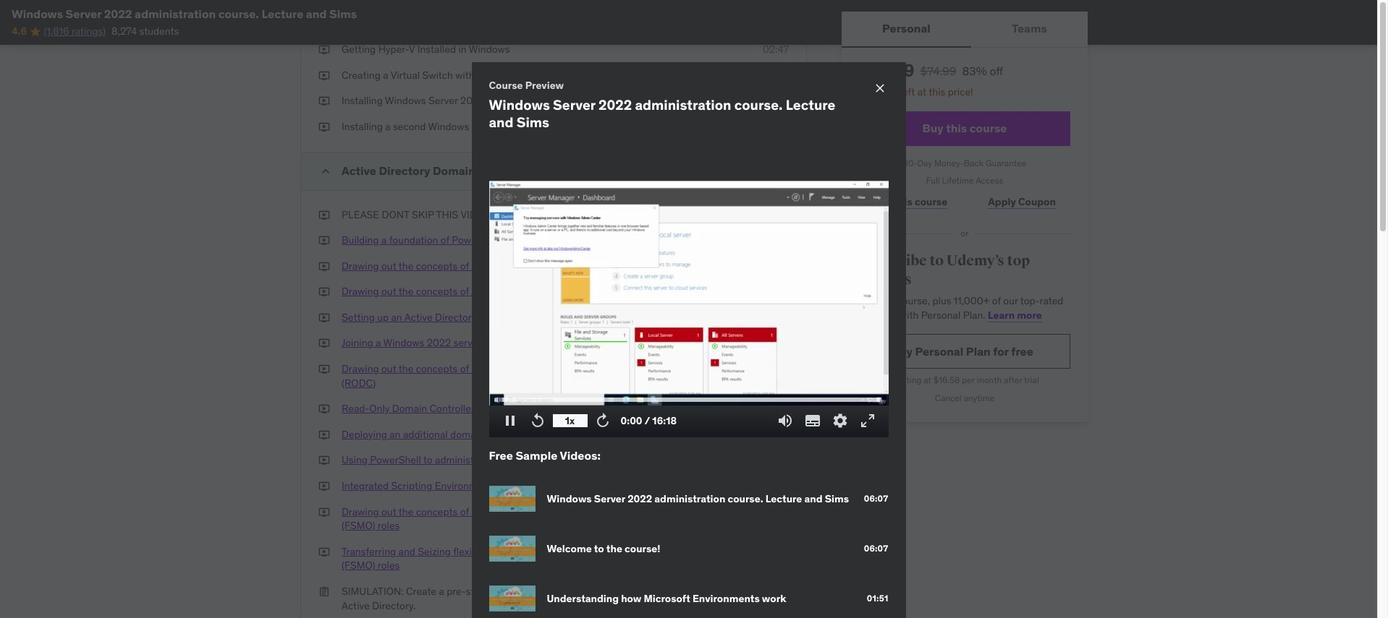 Task type: describe. For each thing, give the bounding box(es) containing it.
3 xsmall image from the top
[[318, 337, 330, 351]]

concepts for read-
[[416, 363, 458, 376]]

and inside drawing out the concepts of domain, trees and forests button
[[538, 260, 555, 273]]

domain up server
[[479, 311, 514, 324]]

of for drawing out the concepts of active directory partitions
[[460, 285, 469, 298]]

active inside dropdown button
[[342, 163, 376, 178]]

a down the course
[[500, 94, 505, 107]]

downloading windows server 2022 iso
[[342, 17, 522, 30]]

1x button
[[553, 409, 587, 434]]

to right server
[[484, 337, 493, 350]]

gift this course
[[874, 195, 947, 208]]

windows server 2022 administration course. lecture and sims dialog
[[471, 62, 906, 619]]

1x
[[565, 414, 575, 427]]

0 horizontal spatial v
[[409, 43, 415, 56]]

teams button
[[971, 12, 1088, 46]]

simulation: create a pre-staged rodc computer object in active directory.
[[342, 585, 615, 613]]

the for active
[[399, 285, 414, 298]]

16:18 inside windows server 2022 administration course. lecture and sims dialog
[[652, 414, 677, 427]]

getting
[[342, 43, 376, 56]]

1 horizontal spatial directory
[[435, 311, 477, 324]]

using powershell to administer servers remotely
[[342, 454, 560, 467]]

this for get this course, plus 11,000+ of our top-rated courses, with personal plan.
[[878, 295, 895, 308]]

2022 up course! on the left bottom
[[628, 493, 652, 506]]

2 06:38 from the top
[[762, 480, 789, 493]]

course
[[489, 79, 523, 92]]

windows up second
[[385, 94, 426, 107]]

$74.99
[[920, 64, 956, 78]]

subtitles image
[[804, 413, 821, 430]]

creating a virtual switch within hyper-v
[[342, 69, 522, 82]]

an inside deploying an additional domain controller to a domain button
[[390, 428, 401, 441]]

0:00 / 16:18
[[621, 414, 677, 427]]

deployment
[[564, 163, 632, 178]]

master inside transferring and seizing flexible single master operations (fsmo) roles
[[517, 546, 549, 559]]

per
[[962, 375, 975, 386]]

cancel
[[935, 393, 962, 404]]

within inside 'button'
[[505, 234, 533, 247]]

try personal plan for free
[[896, 344, 1033, 359]]

0 vertical spatial windows server 2022 administration course. lecture and sims
[[12, 7, 357, 21]]

1 horizontal spatial v
[[516, 69, 522, 82]]

drawing for drawing out the concepts of domain, trees and forests
[[342, 260, 379, 273]]

preview inside the course preview windows server 2022 administration course. lecture and sims
[[525, 79, 564, 92]]

06:07 for windows server 2022 administration course. lecture and sims
[[864, 494, 888, 504]]

directory.
[[372, 600, 416, 613]]

server up ratings) on the top of the page
[[66, 7, 101, 21]]

windows up "getting hyper-v installed in windows"
[[403, 17, 444, 30]]

of for drawing out the concepts of flexible single master operations (fsmo) roles
[[460, 506, 469, 519]]

installed
[[417, 43, 456, 56]]

1 question
[[743, 585, 789, 599]]

1 06:38 from the top
[[762, 94, 789, 107]]

more
[[1017, 309, 1042, 322]]

the for domain,
[[399, 260, 414, 273]]

drawing out the concepts of active directory partitions
[[342, 285, 589, 298]]

downloading
[[342, 17, 401, 30]]

a left second
[[385, 120, 390, 133]]

day
[[880, 85, 898, 98]]

5 xsmall image from the top
[[318, 428, 330, 443]]

course for buy this course
[[970, 121, 1007, 135]]

1 horizontal spatial hyper-
[[485, 69, 516, 82]]

building a foundation of powershell within server 2022
[[342, 234, 591, 247]]

to inside button
[[532, 428, 541, 441]]

servers
[[485, 454, 518, 467]]

flexible inside drawing out the concepts of flexible single master operations (fsmo) roles
[[471, 506, 504, 519]]

course,
[[897, 295, 930, 308]]

courses,
[[859, 309, 897, 322]]

apply
[[988, 195, 1016, 208]]

4 xsmall image from the top
[[318, 363, 330, 377]]

fullscreen image
[[859, 413, 876, 430]]

how
[[621, 593, 641, 606]]

top
[[1007, 252, 1030, 270]]

server up welcome to the course!
[[594, 493, 625, 506]]

1 horizontal spatial as
[[530, 120, 540, 133]]

windows down iso
[[469, 43, 510, 56]]

4 xsmall image from the top
[[318, 120, 330, 134]]

teams
[[1012, 21, 1047, 36]]

deploying
[[342, 428, 387, 441]]

personal inside 'button'
[[882, 21, 931, 36]]

joining a windows 2022 server to a domain
[[342, 337, 537, 350]]

work
[[762, 593, 786, 606]]

7 xsmall image from the top
[[318, 260, 330, 274]]

ratings)
[[72, 25, 106, 38]]

windows up 4.6
[[12, 7, 63, 21]]

operations inside transferring and seizing flexible single master operations (fsmo) roles
[[551, 546, 600, 559]]

trial
[[1024, 375, 1039, 386]]

creating
[[342, 69, 381, 82]]

top-
[[1020, 295, 1040, 308]]

0 vertical spatial administration
[[135, 7, 216, 21]]

a inside simulation: create a pre-staged rodc computer object in active directory.
[[439, 585, 444, 599]]

free
[[489, 449, 513, 463]]

gift
[[874, 195, 892, 208]]

buy
[[922, 121, 943, 135]]

close modal image
[[872, 81, 887, 95]]

lecture inside the course preview windows server 2022 administration course. lecture and sims
[[786, 96, 835, 114]]

0 horizontal spatial sims
[[329, 7, 357, 21]]

out for drawing out the concepts of flexible single master operations (fsmo) roles
[[381, 506, 396, 519]]

0 horizontal spatial hyper-
[[378, 43, 409, 56]]

server inside the course preview windows server 2022 administration course. lecture and sims
[[553, 96, 596, 114]]

0 vertical spatial course.
[[218, 7, 259, 21]]

roles inside transferring and seizing flexible single master operations (fsmo) roles
[[378, 560, 400, 573]]

deploying an additional domain controller to a domain button
[[342, 428, 585, 443]]

administration inside the course preview windows server 2022 administration course. lecture and sims
[[635, 96, 731, 114]]

drawing out the concepts of flexible single master operations (fsmo) roles button
[[342, 506, 631, 534]]

server down the switch on the left of page
[[428, 94, 458, 107]]

active up joining a windows 2022 server to a domain
[[404, 311, 433, 324]]

0 horizontal spatial 1
[[743, 585, 747, 599]]

an inside setting up an active directory domain controller button
[[391, 311, 402, 324]]

(ise)
[[495, 480, 516, 493]]

30-
[[903, 157, 917, 168]]

concepts for domain,
[[416, 260, 458, 273]]

controller inside drawing out the concepts of read-only domain controller (rodc)
[[559, 363, 604, 376]]

1 horizontal spatial virtual
[[507, 94, 537, 107]]

0 vertical spatial lecture
[[262, 7, 303, 21]]

/
[[644, 414, 650, 427]]

06:07 for welcome to the course!
[[864, 544, 888, 554]]

8 xsmall image from the top
[[318, 285, 330, 300]]

domain up additional
[[392, 403, 427, 416]]

integrated scripting environment (ise)
[[342, 480, 516, 493]]

2022 inside the course preview windows server 2022 administration course. lecture and sims
[[599, 96, 632, 114]]

understanding how microsoft environments work
[[547, 593, 786, 606]]

2022 up 8,274
[[104, 7, 132, 21]]

preview for 08:14
[[705, 363, 741, 376]]

of inside building a foundation of powershell within server 2022 'button'
[[441, 234, 449, 247]]

2 vertical spatial personal
[[915, 344, 963, 359]]

(fsmo) inside drawing out the concepts of flexible single master operations (fsmo) roles
[[342, 520, 375, 533]]

to inside windows server 2022 administration course. lecture and sims dialog
[[594, 543, 604, 556]]

lifetime
[[942, 175, 974, 186]]

installing a second windows server 2022 as a virtual machine
[[342, 120, 621, 133]]

(adds)
[[522, 163, 562, 178]]

course!
[[625, 543, 660, 556]]

computer
[[530, 585, 574, 599]]

up
[[377, 311, 389, 324]]

trees
[[511, 260, 535, 273]]

0 vertical spatial in
[[458, 43, 467, 56]]

this inside $12.99 $74.99 83% off 1 day left at this price!
[[929, 85, 945, 98]]

this for gift this course
[[894, 195, 912, 208]]

free
[[1011, 344, 1033, 359]]

read-only domain controllers (rodcs) deployment
[[342, 403, 577, 416]]

course. inside the course preview windows server 2022 administration course. lecture and sims
[[734, 96, 783, 114]]

learn
[[988, 309, 1015, 322]]

plus
[[932, 295, 951, 308]]

(rodc)
[[342, 377, 376, 390]]

personal button
[[842, 12, 971, 46]]

operations inside drawing out the concepts of flexible single master operations (fsmo) roles
[[569, 506, 618, 519]]

2 horizontal spatial directory
[[502, 285, 543, 298]]

forward 5 seconds image
[[594, 413, 611, 430]]

left
[[900, 85, 915, 98]]

(fsmo) inside transferring and seizing flexible single master operations (fsmo) roles
[[342, 560, 375, 573]]

10 xsmall image from the top
[[318, 454, 330, 468]]

skip
[[412, 208, 434, 221]]

2022 left iso
[[478, 17, 503, 30]]

of for drawing out the concepts of read-only domain controller (rodc)
[[460, 363, 469, 376]]

windows down videos:
[[547, 493, 592, 506]]

11,000+
[[954, 295, 990, 308]]

sample
[[516, 449, 558, 463]]

domain inside drawing out the concepts of read-only domain controller (rodc)
[[522, 363, 557, 376]]

server
[[453, 337, 481, 350]]

setting
[[342, 311, 375, 324]]

tab list containing personal
[[842, 12, 1088, 48]]

rewind 5 seconds image
[[529, 413, 546, 430]]

partitions
[[546, 285, 589, 298]]

anytime
[[964, 393, 995, 404]]

server up installed
[[447, 17, 476, 30]]

off
[[990, 64, 1003, 78]]

2022 inside 'button'
[[567, 234, 591, 247]]

a right joining
[[376, 337, 381, 350]]

preview for 16:18
[[707, 311, 743, 324]]

powershell inside "button"
[[370, 454, 421, 467]]

windows down installing windows server 2022 as a virtual machine
[[428, 120, 469, 133]]

installing for installing windows server 2022 as a virtual machine
[[342, 94, 383, 107]]

this for buy this course
[[946, 121, 967, 135]]

out for drawing out the concepts of read-only domain controller (rodc)
[[381, 363, 396, 376]]

integrated
[[342, 480, 389, 493]]

dont
[[382, 208, 409, 221]]

remotely
[[521, 454, 560, 467]]



Task type: locate. For each thing, give the bounding box(es) containing it.
concepts for active
[[416, 285, 458, 298]]

0 horizontal spatial machine
[[539, 94, 577, 107]]

to up integrated scripting environment (ise)
[[423, 454, 433, 467]]

single down drawing out the concepts of flexible single master operations (fsmo) roles button
[[488, 546, 515, 559]]

transferring and seizing flexible single master operations (fsmo) roles button
[[342, 546, 631, 574]]

forests
[[557, 260, 591, 273]]

1 vertical spatial sims
[[517, 113, 549, 131]]

1 vertical spatial an
[[390, 428, 401, 441]]

0 vertical spatial personal
[[882, 21, 931, 36]]

preview for 03:47
[[704, 428, 740, 441]]

courses
[[859, 270, 912, 288]]

$12.99
[[859, 59, 914, 82]]

1 horizontal spatial machine
[[582, 120, 621, 133]]

drawing inside drawing out the concepts of flexible single master operations (fsmo) roles
[[342, 506, 379, 519]]

06:38
[[762, 94, 789, 107], [762, 480, 789, 493]]

read- inside drawing out the concepts of read-only domain controller (rodc)
[[471, 363, 499, 376]]

access
[[976, 175, 1003, 186]]

to
[[930, 252, 944, 270], [484, 337, 493, 350], [532, 428, 541, 441], [423, 454, 433, 467], [594, 543, 604, 556]]

only inside drawing out the concepts of read-only domain controller (rodc)
[[499, 363, 519, 376]]

please dont skip this video
[[342, 208, 490, 221]]

v down iso
[[516, 69, 522, 82]]

0 horizontal spatial directory
[[379, 163, 430, 178]]

master
[[536, 506, 567, 519], [517, 546, 549, 559]]

of inside drawing out the concepts of active directory partitions button
[[460, 285, 469, 298]]

2 vertical spatial course.
[[728, 493, 763, 506]]

installing left second
[[342, 120, 383, 133]]

understanding
[[547, 593, 619, 606]]

server inside 'button'
[[535, 234, 564, 247]]

of down environment
[[460, 506, 469, 519]]

3 drawing from the top
[[342, 363, 379, 376]]

1 horizontal spatial windows server 2022 administration course. lecture and sims
[[547, 493, 849, 506]]

domain down 1x
[[551, 428, 585, 441]]

plan
[[966, 344, 991, 359]]

2 concepts from the top
[[416, 285, 458, 298]]

starting at $16.58 per month after trial cancel anytime
[[890, 375, 1039, 404]]

domain for server
[[503, 337, 537, 350]]

windows
[[12, 7, 63, 21], [403, 17, 444, 30], [469, 43, 510, 56], [385, 94, 426, 107], [489, 96, 550, 114], [428, 120, 469, 133], [383, 337, 424, 350], [547, 493, 592, 506]]

master inside drawing out the concepts of flexible single master operations (fsmo) roles
[[536, 506, 567, 519]]

of inside get this course, plus 11,000+ of our top-rated courses, with personal plan.
[[992, 295, 1001, 308]]

0 vertical spatial v
[[409, 43, 415, 56]]

0 vertical spatial operations
[[569, 506, 618, 519]]

of inside drawing out the concepts of read-only domain controller (rodc)
[[460, 363, 469, 376]]

out inside button
[[381, 260, 396, 273]]

1 vertical spatial at
[[924, 375, 931, 386]]

read- down server
[[471, 363, 499, 376]]

2 (fsmo) from the top
[[342, 560, 375, 573]]

0 vertical spatial course
[[970, 121, 1007, 135]]

buy this course
[[922, 121, 1007, 135]]

1 horizontal spatial in
[[607, 585, 615, 599]]

6 xsmall image from the top
[[318, 234, 330, 248]]

using powershell to administer servers remotely button
[[342, 454, 560, 468]]

sims inside the course preview windows server 2022 administration course. lecture and sims
[[517, 113, 549, 131]]

server down installing windows server 2022 as a virtual machine
[[472, 120, 501, 133]]

1 installing from the top
[[342, 94, 383, 107]]

0 horizontal spatial powershell
[[370, 454, 421, 467]]

a inside button
[[543, 428, 549, 441]]

drawing inside drawing out the concepts of read-only domain controller (rodc)
[[342, 363, 379, 376]]

1 vertical spatial 06:38
[[762, 480, 789, 493]]

powershell down video on the top left
[[452, 234, 503, 247]]

out down "foundation"
[[381, 260, 396, 273]]

after
[[1004, 375, 1022, 386]]

starting
[[890, 375, 922, 386]]

of down server
[[460, 363, 469, 376]]

drawing for drawing out the concepts of active directory partitions
[[342, 285, 379, 298]]

0 horizontal spatial windows server 2022 administration course. lecture and sims
[[12, 7, 357, 21]]

2 vertical spatial directory
[[435, 311, 477, 324]]

question
[[749, 585, 789, 599]]

0 horizontal spatial in
[[458, 43, 467, 56]]

12:22
[[765, 403, 789, 416]]

within up trees
[[505, 234, 533, 247]]

course for gift this course
[[915, 195, 947, 208]]

drawing inside button
[[342, 260, 379, 273]]

1 vertical spatial (fsmo)
[[342, 560, 375, 573]]

2 roles from the top
[[378, 560, 400, 573]]

and inside transferring and seizing flexible single master operations (fsmo) roles
[[398, 546, 415, 559]]

domain for controller
[[551, 428, 585, 441]]

0 vertical spatial an
[[391, 311, 402, 324]]

0 vertical spatial 16:18
[[766, 311, 789, 324]]

out for drawing out the concepts of domain, trees and forests
[[381, 260, 396, 273]]

0 vertical spatial directory
[[379, 163, 430, 178]]

the inside windows server 2022 administration course. lecture and sims dialog
[[606, 543, 622, 556]]

installing for installing a second windows server 2022 as a virtual machine
[[342, 120, 383, 133]]

0 vertical spatial sims
[[329, 7, 357, 21]]

2022 down setting up an active directory domain controller button
[[427, 337, 451, 350]]

virtual up 'active directory domain service (adds) deployment' dropdown button
[[550, 120, 580, 133]]

for
[[993, 344, 1009, 359]]

0 vertical spatial within
[[455, 69, 483, 82]]

pre-
[[447, 585, 466, 599]]

this down "$74.99" on the top right of page
[[929, 85, 945, 98]]

0 horizontal spatial 16:18
[[652, 414, 677, 427]]

as
[[487, 94, 497, 107], [530, 120, 540, 133]]

mute image
[[776, 413, 794, 430]]

try personal plan for free link
[[859, 335, 1070, 369]]

controller
[[486, 428, 529, 441]]

drawing down integrated
[[342, 506, 379, 519]]

course preview windows server 2022 administration course. lecture and sims
[[489, 79, 835, 131]]

1 horizontal spatial within
[[505, 234, 533, 247]]

16:18 right the /
[[652, 414, 677, 427]]

only up (rodcs)
[[499, 363, 519, 376]]

1 vertical spatial administration
[[635, 96, 731, 114]]

0 horizontal spatial read-
[[342, 403, 369, 416]]

out inside drawing out the concepts of flexible single master operations (fsmo) roles
[[381, 506, 396, 519]]

1 vertical spatial 06:07
[[864, 544, 888, 554]]

settings image
[[831, 413, 849, 430]]

0 horizontal spatial domain
[[450, 428, 484, 441]]

a inside 'button'
[[381, 234, 387, 247]]

flexible down (ise)
[[471, 506, 504, 519]]

(fsmo) down transferring on the left bottom
[[342, 560, 375, 573]]

05:54
[[762, 337, 789, 350]]

1 horizontal spatial domain
[[503, 337, 537, 350]]

2 horizontal spatial sims
[[825, 493, 849, 506]]

concepts inside drawing out the concepts of read-only domain controller (rodc)
[[416, 363, 458, 376]]

6 xsmall image from the top
[[318, 480, 330, 494]]

within up installing windows server 2022 as a virtual machine
[[455, 69, 483, 82]]

drawing for drawing out the concepts of flexible single master operations (fsmo) roles
[[342, 506, 379, 519]]

of inside drawing out the concepts of flexible single master operations (fsmo) roles
[[460, 506, 469, 519]]

a right creating
[[383, 69, 388, 82]]

06:38 down 03:47
[[762, 480, 789, 493]]

windows down the course
[[489, 96, 550, 114]]

directory down drawing out the concepts of active directory partitions button
[[435, 311, 477, 324]]

this up courses,
[[878, 295, 895, 308]]

1 xsmall image from the top
[[318, 17, 330, 31]]

administer
[[435, 454, 483, 467]]

learn more
[[988, 309, 1042, 322]]

the for read-
[[399, 363, 414, 376]]

0 vertical spatial controller
[[516, 311, 561, 324]]

1 vertical spatial controller
[[559, 363, 604, 376]]

1 left question
[[743, 585, 747, 599]]

8 xsmall image from the top
[[318, 585, 330, 600]]

concepts down joining a windows 2022 server to a domain "button"
[[416, 363, 458, 376]]

3 xsmall image from the top
[[318, 69, 330, 83]]

and
[[306, 7, 327, 21], [489, 113, 513, 131], [538, 260, 555, 273], [804, 493, 823, 506], [398, 546, 415, 559]]

roles inside drawing out the concepts of flexible single master operations (fsmo) roles
[[378, 520, 400, 533]]

the for flexible
[[399, 506, 414, 519]]

1 roles from the top
[[378, 520, 400, 533]]

drawing up (rodc)
[[342, 363, 379, 376]]

master up welcome
[[536, 506, 567, 519]]

foundation
[[389, 234, 438, 247]]

1 out from the top
[[381, 260, 396, 273]]

v left installed
[[409, 43, 415, 56]]

gift this course link
[[859, 188, 962, 217]]

as down the course
[[487, 94, 497, 107]]

drawing out the concepts of flexible single master operations (fsmo) roles
[[342, 506, 618, 533]]

the inside drawing out the concepts of read-only domain controller (rodc)
[[399, 363, 414, 376]]

of left the our
[[992, 295, 1001, 308]]

an left additional
[[390, 428, 401, 441]]

2022 up installing a second windows server 2022 as a virtual machine
[[460, 94, 485, 107]]

subscribe
[[859, 252, 927, 270]]

virtual left the switch on the left of page
[[391, 69, 420, 82]]

using
[[342, 454, 368, 467]]

building
[[342, 234, 379, 247]]

2 xsmall image from the top
[[318, 311, 330, 325]]

to inside subscribe to udemy's top courses
[[930, 252, 944, 270]]

the inside drawing out the concepts of flexible single master operations (fsmo) roles
[[399, 506, 414, 519]]

0 vertical spatial roles
[[378, 520, 400, 533]]

active down domain,
[[471, 285, 499, 298]]

seizing
[[418, 546, 451, 559]]

price!
[[948, 85, 973, 98]]

money-
[[934, 157, 964, 168]]

domain down read-only domain controllers (rodcs) deployment button
[[450, 428, 484, 441]]

server up 'active directory domain service (adds) deployment' dropdown button
[[553, 96, 596, 114]]

concepts inside drawing out the concepts of active directory partitions button
[[416, 285, 458, 298]]

pause image
[[501, 413, 519, 430]]

of for drawing out the concepts of domain, trees and forests
[[460, 260, 469, 273]]

domain inside joining a windows 2022 server to a domain "button"
[[503, 337, 537, 350]]

this inside get this course, plus 11,000+ of our top-rated courses, with personal plan.
[[878, 295, 895, 308]]

course down full
[[915, 195, 947, 208]]

0 horizontal spatial virtual
[[391, 69, 420, 82]]

additional
[[403, 428, 448, 441]]

1 vertical spatial read-
[[342, 403, 369, 416]]

as up '(adds)'
[[530, 120, 540, 133]]

1 horizontal spatial course
[[970, 121, 1007, 135]]

3 concepts from the top
[[416, 363, 458, 376]]

1 xsmall image from the top
[[318, 94, 330, 108]]

1 horizontal spatial sims
[[517, 113, 549, 131]]

1 vertical spatial hyper-
[[485, 69, 516, 82]]

1 inside $12.99 $74.99 83% off 1 day left at this price!
[[874, 85, 878, 98]]

our
[[1003, 295, 1018, 308]]

0 vertical spatial read-
[[471, 363, 499, 376]]

1 vertical spatial only
[[369, 403, 390, 416]]

installing down creating
[[342, 94, 383, 107]]

concepts inside drawing out the concepts of domain, trees and forests button
[[416, 260, 458, 273]]

iso
[[505, 17, 522, 30]]

course inside button
[[970, 121, 1007, 135]]

video
[[461, 208, 490, 221]]

1 drawing from the top
[[342, 260, 379, 273]]

concepts down "foundation"
[[416, 260, 458, 273]]

and inside the course preview windows server 2022 administration course. lecture and sims
[[489, 113, 513, 131]]

hyper- down downloading
[[378, 43, 409, 56]]

1 vertical spatial single
[[488, 546, 515, 559]]

concepts down integrated scripting environment (ise) button
[[416, 506, 458, 519]]

1 vertical spatial directory
[[502, 285, 543, 298]]

guarantee
[[986, 157, 1026, 168]]

roles up transferring on the left bottom
[[378, 520, 400, 533]]

server up forests
[[535, 234, 564, 247]]

drawing out the concepts of domain, trees and forests button
[[342, 260, 591, 274]]

1 vertical spatial v
[[516, 69, 522, 82]]

to left udemy's
[[930, 252, 944, 270]]

1 vertical spatial master
[[517, 546, 549, 559]]

coupon
[[1018, 195, 1056, 208]]

at left $16.58 at the bottom right of the page
[[924, 375, 931, 386]]

drawing down 'building'
[[342, 260, 379, 273]]

at inside $12.99 $74.99 83% off 1 day left at this price!
[[917, 85, 926, 98]]

in
[[458, 43, 467, 56], [607, 585, 615, 599]]

with
[[899, 309, 919, 322]]

flexible down drawing out the concepts of flexible single master operations (fsmo) roles
[[453, 546, 486, 559]]

0 vertical spatial hyper-
[[378, 43, 409, 56]]

out inside drawing out the concepts of read-only domain controller (rodc)
[[381, 363, 396, 376]]

1 vertical spatial operations
[[551, 546, 600, 559]]

0 vertical spatial single
[[506, 506, 533, 519]]

1 vertical spatial machine
[[582, 120, 621, 133]]

1 vertical spatial as
[[530, 120, 540, 133]]

personal inside get this course, plus 11,000+ of our top-rated courses, with personal plan.
[[921, 309, 961, 322]]

0 vertical spatial installing
[[342, 94, 383, 107]]

read- down (rodc)
[[342, 403, 369, 416]]

single inside transferring and seizing flexible single master operations (fsmo) roles
[[488, 546, 515, 559]]

2 horizontal spatial virtual
[[550, 120, 580, 133]]

service
[[478, 163, 519, 178]]

switch
[[422, 69, 453, 82]]

personal up $16.58 at the bottom right of the page
[[915, 344, 963, 359]]

1 vertical spatial powershell
[[370, 454, 421, 467]]

of down 'this'
[[441, 234, 449, 247]]

0 vertical spatial flexible
[[471, 506, 504, 519]]

0 horizontal spatial only
[[369, 403, 390, 416]]

7 xsmall image from the top
[[318, 506, 330, 520]]

to up 'sample'
[[532, 428, 541, 441]]

transferring
[[342, 546, 396, 559]]

microsoft
[[644, 593, 690, 606]]

this inside button
[[946, 121, 967, 135]]

1 horizontal spatial only
[[499, 363, 519, 376]]

hyper- up installing windows server 2022 as a virtual machine
[[485, 69, 516, 82]]

1 vertical spatial 1
[[743, 585, 747, 599]]

1 vertical spatial course.
[[734, 96, 783, 114]]

in inside simulation: create a pre-staged rodc computer object in active directory.
[[607, 585, 615, 599]]

directory down trees
[[502, 285, 543, 298]]

a up '(adds)'
[[543, 120, 548, 133]]

1 vertical spatial roles
[[378, 560, 400, 573]]

directory inside dropdown button
[[379, 163, 430, 178]]

1 horizontal spatial 16:18
[[766, 311, 789, 324]]

1 horizontal spatial powershell
[[452, 234, 503, 247]]

concepts for flexible
[[416, 506, 458, 519]]

flexible inside transferring and seizing flexible single master operations (fsmo) roles
[[453, 546, 486, 559]]

transferring and seizing flexible single master operations (fsmo) roles
[[342, 546, 600, 573]]

administration
[[135, 7, 216, 21], [635, 96, 731, 114], [654, 493, 725, 506]]

0 vertical spatial only
[[499, 363, 519, 376]]

the inside button
[[399, 260, 414, 273]]

at
[[917, 85, 926, 98], [924, 375, 931, 386]]

0 vertical spatial 06:38
[[762, 94, 789, 107]]

installing
[[342, 94, 383, 107], [342, 120, 383, 133]]

controller up deployment
[[559, 363, 604, 376]]

preview for 05:54
[[703, 337, 739, 350]]

out down scripting
[[381, 506, 396, 519]]

the
[[399, 260, 414, 273], [399, 285, 414, 298], [399, 363, 414, 376], [399, 506, 414, 519], [606, 543, 622, 556]]

course up back on the right top of the page
[[970, 121, 1007, 135]]

small image
[[318, 164, 333, 178]]

2022 down the course
[[503, 120, 528, 133]]

1 vertical spatial within
[[505, 234, 533, 247]]

4 out from the top
[[381, 506, 396, 519]]

single inside drawing out the concepts of flexible single master operations (fsmo) roles
[[506, 506, 533, 519]]

setting up an active directory domain controller
[[342, 311, 561, 324]]

progress bar slider
[[498, 392, 880, 409]]

at right left
[[917, 85, 926, 98]]

environments
[[693, 593, 760, 606]]

domain inside dropdown button
[[433, 163, 475, 178]]

0 vertical spatial powershell
[[452, 234, 503, 247]]

0 vertical spatial machine
[[539, 94, 577, 107]]

02:47
[[763, 43, 789, 56]]

only up deploying
[[369, 403, 390, 416]]

welcome
[[547, 543, 592, 556]]

drawing out the concepts of domain, trees and forests
[[342, 260, 591, 273]]

an right up
[[391, 311, 402, 324]]

1 left day at the right top of page
[[874, 85, 878, 98]]

server
[[66, 7, 101, 21], [447, 17, 476, 30], [428, 94, 458, 107], [553, 96, 596, 114], [472, 120, 501, 133], [535, 234, 564, 247], [594, 493, 625, 506]]

domain left service
[[433, 163, 475, 178]]

03:47
[[763, 428, 789, 441]]

concepts inside drawing out the concepts of flexible single master operations (fsmo) roles
[[416, 506, 458, 519]]

scripting
[[391, 480, 432, 493]]

4 concepts from the top
[[416, 506, 458, 519]]

2022 up forests
[[567, 234, 591, 247]]

windows server 2022 administration course. lecture and sims inside dialog
[[547, 493, 849, 506]]

active inside simulation: create a pre-staged rodc computer object in active directory.
[[342, 600, 370, 613]]

in right installed
[[458, 43, 467, 56]]

flexible
[[471, 506, 504, 519], [453, 546, 486, 559]]

directory
[[379, 163, 430, 178], [502, 285, 543, 298], [435, 311, 477, 324]]

concepts up setting up an active directory domain controller
[[416, 285, 458, 298]]

0 horizontal spatial course
[[915, 195, 947, 208]]

1 (fsmo) from the top
[[342, 520, 375, 533]]

1 06:07 from the top
[[864, 494, 888, 504]]

0 vertical spatial (fsmo)
[[342, 520, 375, 533]]

5 xsmall image from the top
[[318, 208, 330, 222]]

1 vertical spatial virtual
[[507, 94, 537, 107]]

2 06:07 from the top
[[864, 544, 888, 554]]

0 horizontal spatial within
[[455, 69, 483, 82]]

0 vertical spatial 06:07
[[864, 494, 888, 504]]

preview for 12:22
[[706, 403, 742, 416]]

4.6
[[12, 25, 27, 38]]

learn more link
[[988, 309, 1042, 322]]

2 vertical spatial administration
[[654, 493, 725, 506]]

operations up welcome to the course!
[[569, 506, 618, 519]]

machine
[[539, 94, 577, 107], [582, 120, 621, 133]]

$16.58
[[933, 375, 960, 386]]

01:42
[[764, 208, 789, 221]]

this right "buy"
[[946, 121, 967, 135]]

controller down "partitions"
[[516, 311, 561, 324]]

of inside drawing out the concepts of domain, trees and forests button
[[460, 260, 469, 273]]

xsmall image
[[318, 94, 330, 108], [318, 311, 330, 325], [318, 337, 330, 351], [318, 363, 330, 377], [318, 428, 330, 443], [318, 480, 330, 494], [318, 506, 330, 520], [318, 585, 330, 600]]

1 vertical spatial installing
[[342, 120, 383, 133]]

1 vertical spatial 16:18
[[652, 414, 677, 427]]

preview for 06:38
[[703, 480, 738, 493]]

single down (ise)
[[506, 506, 533, 519]]

2022 inside "button"
[[427, 337, 451, 350]]

a left pre-
[[439, 585, 444, 599]]

drawing out the concepts of read-only domain controller (rodc) button
[[342, 363, 631, 391]]

1 vertical spatial lecture
[[786, 96, 835, 114]]

domain up drawing out the concepts of read-only domain controller (rodc) button
[[503, 337, 537, 350]]

sims
[[329, 7, 357, 21], [517, 113, 549, 131], [825, 493, 849, 506]]

to right welcome
[[594, 543, 604, 556]]

active down simulation:
[[342, 600, 370, 613]]

0 vertical spatial 1
[[874, 85, 878, 98]]

back
[[964, 157, 983, 168]]

2 vertical spatial sims
[[825, 493, 849, 506]]

out up up
[[381, 285, 396, 298]]

2 installing from the top
[[342, 120, 383, 133]]

16:18 up 05:54
[[766, 311, 789, 324]]

9 xsmall image from the top
[[318, 403, 330, 417]]

2 horizontal spatial domain
[[551, 428, 585, 441]]

domain
[[433, 163, 475, 178], [479, 311, 514, 324], [522, 363, 557, 376], [392, 403, 427, 416]]

3 out from the top
[[381, 363, 396, 376]]

machine up deployment
[[582, 120, 621, 133]]

11 xsmall image from the top
[[318, 546, 330, 560]]

virtual
[[391, 69, 420, 82], [507, 94, 537, 107], [550, 120, 580, 133]]

1 vertical spatial personal
[[921, 309, 961, 322]]

1 concepts from the top
[[416, 260, 458, 273]]

subscribe to udemy's top courses
[[859, 252, 1030, 288]]

2 vertical spatial lecture
[[766, 493, 802, 506]]

drawing up setting
[[342, 285, 379, 298]]

simulation:
[[342, 585, 404, 599]]

1 horizontal spatial 1
[[874, 85, 878, 98]]

$12.99 $74.99 83% off 1 day left at this price!
[[859, 59, 1003, 98]]

0 vertical spatial at
[[917, 85, 926, 98]]

tab list
[[842, 12, 1088, 48]]

4 drawing from the top
[[342, 506, 379, 519]]

virtual down the course
[[507, 94, 537, 107]]

windows inside "button"
[[383, 337, 424, 350]]

2 out from the top
[[381, 285, 396, 298]]

xsmall image
[[318, 17, 330, 31], [318, 43, 330, 57], [318, 69, 330, 83], [318, 120, 330, 134], [318, 208, 330, 222], [318, 234, 330, 248], [318, 260, 330, 274], [318, 285, 330, 300], [318, 403, 330, 417], [318, 454, 330, 468], [318, 546, 330, 560]]

2 drawing from the top
[[342, 285, 379, 298]]

drawing for drawing out the concepts of read-only domain controller (rodc)
[[342, 363, 379, 376]]

second
[[393, 120, 426, 133]]

2 xsmall image from the top
[[318, 43, 330, 57]]

at inside starting at $16.58 per month after trial cancel anytime
[[924, 375, 931, 386]]

0 horizontal spatial as
[[487, 94, 497, 107]]

windows inside the course preview windows server 2022 administration course. lecture and sims
[[489, 96, 550, 114]]

operations up object
[[551, 546, 600, 559]]

a right server
[[495, 337, 501, 350]]

2 vertical spatial virtual
[[550, 120, 580, 133]]

0 vertical spatial as
[[487, 94, 497, 107]]

drawing out the concepts of read-only domain controller (rodc)
[[342, 363, 604, 390]]

1 vertical spatial windows server 2022 administration course. lecture and sims
[[547, 493, 849, 506]]

powershell inside 'button'
[[452, 234, 503, 247]]

drawing
[[342, 260, 379, 273], [342, 285, 379, 298], [342, 363, 379, 376], [342, 506, 379, 519]]

out for drawing out the concepts of active directory partitions
[[381, 285, 396, 298]]



Task type: vqa. For each thing, say whether or not it's contained in the screenshot.
middle 'Sims'
yes



